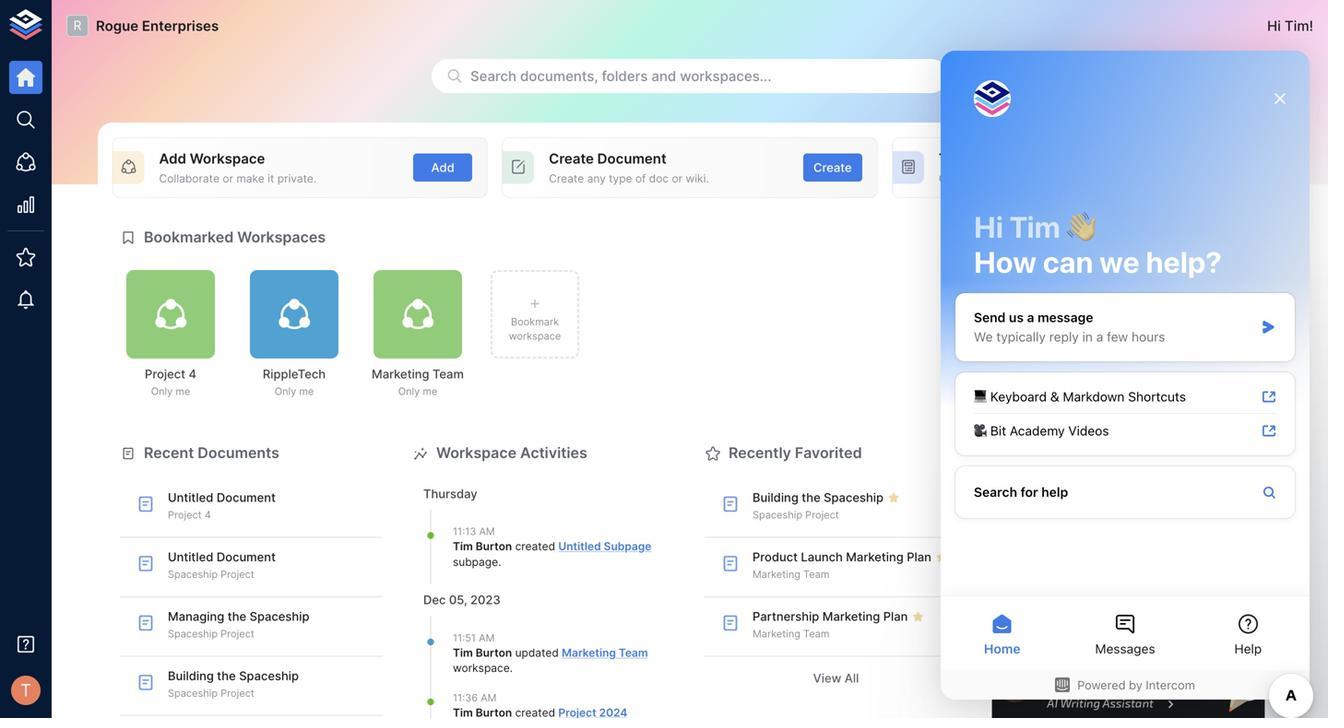 Task type: describe. For each thing, give the bounding box(es) containing it.
hi tim !
[[1267, 18, 1313, 34]]

hi
[[1267, 18, 1281, 34]]

1 vertical spatial plan
[[883, 609, 908, 624]]

rogue
[[96, 18, 138, 34]]

recently
[[729, 444, 791, 462]]

or inside add workspace collaborate or make it private.
[[223, 172, 233, 185]]

view all
[[813, 671, 859, 686]]

r
[[73, 18, 82, 33]]

me for project
[[176, 386, 190, 398]]

1 vertical spatial workspace
[[436, 444, 517, 462]]

project inside building the spaceship spaceship project
[[221, 688, 254, 700]]

workspaces...
[[680, 68, 771, 84]]

rogue enterprises
[[96, 18, 219, 34]]

upgrade button
[[1087, 386, 1170, 419]]

building the spaceship spaceship project
[[168, 669, 299, 700]]

subpage
[[453, 556, 498, 569]]

create inside template gallery create faster and get inspired.
[[939, 172, 974, 185]]

launch
[[801, 550, 843, 564]]

are
[[1056, 252, 1082, 272]]

unlock more?
[[1161, 350, 1240, 364]]

bookmarked
[[144, 228, 234, 246]]

11:36
[[453, 692, 478, 704]]

recently favorited
[[729, 444, 862, 462]]

marketing team for product
[[753, 569, 829, 581]]

plan.
[[1185, 252, 1235, 272]]

. for subpage
[[498, 556, 501, 569]]

only for project
[[151, 386, 173, 398]]

3 help image from the top
[[990, 659, 1267, 718]]

burton for workspace
[[476, 646, 512, 660]]

document for untitled document project 4
[[217, 491, 276, 505]]

2023
[[470, 593, 501, 607]]

faster
[[977, 172, 1007, 185]]

and inside button
[[652, 68, 676, 84]]

project inside managing the spaceship spaceship project
[[221, 628, 254, 640]]

documents used
[[1013, 321, 1102, 334]]

on
[[1086, 252, 1106, 272]]

add for add
[[431, 160, 454, 175]]

spaceship project
[[753, 509, 839, 521]]

2 help image from the top
[[990, 565, 1267, 639]]

bookmarked workspaces
[[144, 228, 326, 246]]

created
[[515, 540, 555, 553]]

tim for marketing team
[[453, 646, 473, 660]]

project inside the project 4 only me
[[145, 367, 185, 381]]

managing
[[168, 609, 224, 624]]

documents,
[[520, 68, 598, 84]]

11:51 am tim burton updated marketing team workspace .
[[453, 632, 648, 675]]

of
[[635, 172, 646, 185]]

only inside "rippletech only me"
[[275, 386, 296, 398]]

template gallery create faster and get inspired.
[[939, 150, 1098, 185]]

open button
[[1193, 153, 1252, 182]]

project 4 only me
[[145, 367, 196, 398]]

gallery
[[1004, 150, 1052, 167]]

1 horizontal spatial documents
[[1013, 321, 1072, 334]]

the for building the spaceship spaceship project
[[217, 669, 236, 683]]

untitled document spaceship project
[[168, 550, 276, 581]]

!
[[1309, 18, 1313, 34]]

dec 05, 2023
[[423, 593, 501, 607]]

used
[[1075, 321, 1102, 334]]

tim for untitled subpage
[[453, 540, 473, 553]]

05,
[[449, 593, 467, 607]]

me inside "rippletech only me"
[[299, 386, 314, 398]]

t
[[20, 680, 31, 701]]

burton for subpage
[[476, 540, 512, 553]]

workspaces
[[237, 228, 326, 246]]

thursday
[[423, 487, 477, 501]]

search documents, folders and workspaces...
[[470, 68, 771, 84]]

project down building the spaceship
[[805, 509, 839, 521]]

unlock more? button
[[1151, 343, 1244, 371]]

collaborate
[[159, 172, 219, 185]]

1 vertical spatial documents
[[198, 444, 279, 462]]

add workspace collaborate or make it private.
[[159, 150, 317, 185]]

activities
[[520, 444, 587, 462]]

me for marketing
[[423, 386, 437, 398]]

search
[[470, 68, 516, 84]]

bookmark workspace button
[[491, 270, 579, 359]]

updated
[[515, 646, 559, 660]]

untitled subpage link
[[558, 540, 651, 553]]

unlock
[[1161, 350, 1201, 364]]

it
[[268, 172, 274, 185]]

the for managing the spaceship spaceship project
[[228, 609, 246, 624]]

4 inside untitled document project 4
[[204, 509, 211, 521]]

the for building the spaceship
[[802, 491, 821, 505]]

building the spaceship
[[753, 491, 884, 505]]

private.
[[277, 172, 317, 185]]

marketing team link
[[562, 646, 648, 660]]

bookmark workspace
[[509, 316, 561, 342]]

recent documents
[[144, 444, 279, 462]]

partnership
[[753, 609, 819, 624]]



Task type: vqa. For each thing, say whether or not it's contained in the screenshot.


Task type: locate. For each thing, give the bounding box(es) containing it.
document inside untitled document spaceship project
[[217, 550, 276, 564]]

me
[[176, 386, 190, 398], [299, 386, 314, 398], [423, 386, 437, 398]]

marketing team only me
[[372, 367, 464, 398]]

tim down 11:13
[[453, 540, 473, 553]]

0 vertical spatial marketing team
[[753, 569, 829, 581]]

and right folders
[[652, 68, 676, 84]]

1 vertical spatial marketing team
[[753, 628, 829, 640]]

0 vertical spatial workspace
[[509, 330, 561, 342]]

untitled
[[168, 491, 213, 505], [558, 540, 601, 553], [168, 550, 213, 564]]

building
[[753, 491, 799, 505], [168, 669, 214, 683]]

create
[[549, 150, 594, 167], [813, 160, 852, 175], [549, 172, 584, 185], [939, 172, 974, 185]]

dialog
[[941, 51, 1310, 700]]

product
[[753, 550, 798, 564]]

11:13
[[453, 526, 476, 538]]

0 vertical spatial 4
[[189, 367, 196, 381]]

or left the make
[[223, 172, 233, 185]]

0 vertical spatial workspace
[[190, 150, 265, 167]]

or right doc
[[672, 172, 683, 185]]

team inside the 11:51 am tim burton updated marketing team workspace .
[[619, 646, 648, 660]]

only for marketing
[[398, 386, 420, 398]]

workspace inside the 11:51 am tim burton updated marketing team workspace .
[[453, 662, 510, 675]]

0 vertical spatial tim
[[1285, 18, 1309, 34]]

am for created
[[479, 526, 495, 538]]

add button
[[413, 153, 472, 182]]

marketing team for partnership
[[753, 628, 829, 640]]

2 me from the left
[[299, 386, 314, 398]]

more?
[[1204, 350, 1240, 364]]

11:36 am
[[453, 692, 497, 704]]

plan
[[907, 550, 931, 564], [883, 609, 908, 624]]

untitled down recent documents
[[168, 491, 213, 505]]

upgrade inside button
[[1102, 394, 1155, 410]]

1 horizontal spatial only
[[275, 386, 296, 398]]

am right 11:13
[[479, 526, 495, 538]]

subpage
[[604, 540, 651, 553]]

template
[[939, 150, 1001, 167]]

create inside button
[[813, 160, 852, 175]]

partnership marketing plan
[[753, 609, 908, 624]]

1 burton from the top
[[476, 540, 512, 553]]

untitled inside untitled document project 4
[[168, 491, 213, 505]]

0 horizontal spatial building
[[168, 669, 214, 683]]

rippletech
[[263, 367, 326, 381]]

all
[[845, 671, 859, 686]]

0 vertical spatial plan
[[907, 550, 931, 564]]

1 horizontal spatial .
[[510, 662, 513, 675]]

type
[[609, 172, 632, 185]]

0 vertical spatial .
[[498, 556, 501, 569]]

add inside button
[[431, 160, 454, 175]]

me inside the project 4 only me
[[176, 386, 190, 398]]

1 horizontal spatial and
[[1010, 172, 1030, 185]]

1 or from the left
[[223, 172, 233, 185]]

unlock
[[1097, 280, 1137, 296]]

1 horizontal spatial building
[[753, 491, 799, 505]]

untitled inside the 11:13 am tim burton created untitled subpage subpage .
[[558, 540, 601, 553]]

untitled for untitled document project 4
[[168, 491, 213, 505]]

search documents, folders and workspaces... button
[[432, 59, 948, 93]]

open
[[1207, 160, 1238, 175]]

upgrade inside you are on the free plan. upgrade to unlock unlimited docs.
[[1024, 280, 1077, 296]]

workspace up "thursday"
[[436, 444, 517, 462]]

0 horizontal spatial or
[[223, 172, 233, 185]]

doc
[[649, 172, 669, 185]]

2 only from the left
[[275, 386, 296, 398]]

the inside building the spaceship spaceship project
[[217, 669, 236, 683]]

project inside untitled document project 4
[[168, 509, 202, 521]]

get
[[1033, 172, 1050, 185]]

document inside untitled document project 4
[[217, 491, 276, 505]]

0 horizontal spatial .
[[498, 556, 501, 569]]

0 horizontal spatial documents
[[198, 444, 279, 462]]

project up recent
[[145, 367, 185, 381]]

burton inside the 11:13 am tim burton created untitled subpage subpage .
[[476, 540, 512, 553]]

1 vertical spatial .
[[510, 662, 513, 675]]

1 vertical spatial burton
[[476, 646, 512, 660]]

or
[[223, 172, 233, 185], [672, 172, 683, 185]]

managing the spaceship spaceship project
[[168, 609, 309, 640]]

the
[[1110, 252, 1137, 272], [802, 491, 821, 505], [228, 609, 246, 624], [217, 669, 236, 683]]

0 vertical spatial burton
[[476, 540, 512, 553]]

1 vertical spatial tim
[[453, 540, 473, 553]]

documents left used
[[1013, 321, 1072, 334]]

1 vertical spatial am
[[479, 632, 495, 644]]

document inside create document create any type of doc or wiki.
[[597, 150, 666, 167]]

1 horizontal spatial me
[[299, 386, 314, 398]]

workspace up the make
[[190, 150, 265, 167]]

and down the gallery
[[1010, 172, 1030, 185]]

0 vertical spatial document
[[597, 150, 666, 167]]

to
[[1081, 280, 1093, 296]]

3 only from the left
[[398, 386, 420, 398]]

view all button
[[705, 664, 967, 693]]

add inside add workspace collaborate or make it private.
[[159, 150, 186, 167]]

0 horizontal spatial and
[[652, 68, 676, 84]]

2 horizontal spatial only
[[398, 386, 420, 398]]

1 me from the left
[[176, 386, 190, 398]]

2 vertical spatial help image
[[990, 659, 1267, 718]]

11:13 am tim burton created untitled subpage subpage .
[[453, 526, 651, 569]]

documents up untitled document project 4
[[198, 444, 279, 462]]

unlimited
[[1140, 280, 1196, 296]]

document down recent documents
[[217, 491, 276, 505]]

burton
[[476, 540, 512, 553], [476, 646, 512, 660]]

burton up subpage
[[476, 540, 512, 553]]

untitled inside untitled document spaceship project
[[168, 550, 213, 564]]

project up untitled document spaceship project
[[168, 509, 202, 521]]

upgrade
[[1024, 280, 1077, 296], [1102, 394, 1155, 410]]

0 vertical spatial documents
[[1013, 321, 1072, 334]]

1 help image from the top
[[990, 472, 1267, 545]]

4 inside the project 4 only me
[[189, 367, 196, 381]]

recent
[[144, 444, 194, 462]]

workspace activities
[[436, 444, 587, 462]]

1 horizontal spatial or
[[672, 172, 683, 185]]

0 vertical spatial and
[[652, 68, 676, 84]]

2 vertical spatial am
[[481, 692, 497, 704]]

and inside template gallery create faster and get inspired.
[[1010, 172, 1030, 185]]

document up of
[[597, 150, 666, 167]]

. inside the 11:51 am tim burton updated marketing team workspace .
[[510, 662, 513, 675]]

the inside managing the spaceship spaceship project
[[228, 609, 246, 624]]

project up managing the spaceship spaceship project
[[221, 569, 254, 581]]

2 vertical spatial document
[[217, 550, 276, 564]]

add for add workspace collaborate or make it private.
[[159, 150, 186, 167]]

building inside building the spaceship spaceship project
[[168, 669, 214, 683]]

building for building the spaceship spaceship project
[[168, 669, 214, 683]]

create button
[[803, 153, 862, 182]]

workspace inside button
[[509, 330, 561, 342]]

any
[[587, 172, 606, 185]]

2 horizontal spatial me
[[423, 386, 437, 398]]

you are on the free plan. upgrade to unlock unlimited docs.
[[1022, 252, 1235, 296]]

rippletech only me
[[263, 367, 326, 398]]

11:51
[[453, 632, 476, 644]]

1 vertical spatial document
[[217, 491, 276, 505]]

wiki.
[[686, 172, 709, 185]]

the inside you are on the free plan. upgrade to unlock unlimited docs.
[[1110, 252, 1137, 272]]

0 vertical spatial building
[[753, 491, 799, 505]]

workspace
[[190, 150, 265, 167], [436, 444, 517, 462]]

the down managing the spaceship spaceship project
[[217, 669, 236, 683]]

document for create document create any type of doc or wiki.
[[597, 150, 666, 167]]

spaceship
[[824, 491, 884, 505], [753, 509, 802, 521], [168, 569, 218, 581], [250, 609, 309, 624], [168, 628, 218, 640], [239, 669, 299, 683], [168, 688, 218, 700]]

document down untitled document project 4
[[217, 550, 276, 564]]

docs.
[[1200, 280, 1233, 296]]

0 horizontal spatial add
[[159, 150, 186, 167]]

am right the 11:51
[[479, 632, 495, 644]]

am inside the 11:13 am tim burton created untitled subpage subpage .
[[479, 526, 495, 538]]

you
[[1022, 252, 1052, 272]]

1 horizontal spatial upgrade
[[1102, 394, 1155, 410]]

tim down the 11:51
[[453, 646, 473, 660]]

marketing team down product
[[753, 569, 829, 581]]

1 horizontal spatial 4
[[204, 509, 211, 521]]

help image
[[990, 472, 1267, 545], [990, 565, 1267, 639], [990, 659, 1267, 718]]

2 burton from the top
[[476, 646, 512, 660]]

project inside untitled document spaceship project
[[221, 569, 254, 581]]

the right managing
[[228, 609, 246, 624]]

document
[[597, 150, 666, 167], [217, 491, 276, 505], [217, 550, 276, 564]]

enterprises
[[142, 18, 219, 34]]

0 vertical spatial am
[[479, 526, 495, 538]]

tim right hi
[[1285, 18, 1309, 34]]

building up 'spaceship project'
[[753, 491, 799, 505]]

am for updated
[[479, 632, 495, 644]]

1 marketing team from the top
[[753, 569, 829, 581]]

tim inside the 11:13 am tim burton created untitled subpage subpage .
[[453, 540, 473, 553]]

2 or from the left
[[672, 172, 683, 185]]

am inside the 11:51 am tim burton updated marketing team workspace .
[[479, 632, 495, 644]]

1 vertical spatial 4
[[204, 509, 211, 521]]

0 vertical spatial upgrade
[[1024, 280, 1077, 296]]

only
[[151, 386, 173, 398], [275, 386, 296, 398], [398, 386, 420, 398]]

upgrade down you
[[1024, 280, 1077, 296]]

building down managing
[[168, 669, 214, 683]]

1 vertical spatial upgrade
[[1102, 394, 1155, 410]]

team inside marketing team only me
[[433, 367, 464, 381]]

1 vertical spatial workspace
[[453, 662, 510, 675]]

4 up untitled document spaceship project
[[204, 509, 211, 521]]

1 horizontal spatial workspace
[[436, 444, 517, 462]]

3 me from the left
[[423, 386, 437, 398]]

workspace inside add workspace collaborate or make it private.
[[190, 150, 265, 167]]

create document create any type of doc or wiki.
[[549, 150, 709, 185]]

marketing inside marketing team only me
[[372, 367, 429, 381]]

dec
[[423, 593, 446, 607]]

. inside the 11:13 am tim burton created untitled subpage subpage .
[[498, 556, 501, 569]]

folders
[[602, 68, 648, 84]]

favorited
[[795, 444, 862, 462]]

1 only from the left
[[151, 386, 173, 398]]

only inside marketing team only me
[[398, 386, 420, 398]]

document for untitled document spaceship project
[[217, 550, 276, 564]]

marketing inside the 11:51 am tim burton updated marketing team workspace .
[[562, 646, 616, 660]]

view
[[813, 671, 841, 686]]

free
[[1141, 252, 1181, 272]]

am right 11:36
[[481, 692, 497, 704]]

inspired.
[[1053, 172, 1098, 185]]

workspace up '11:36 am'
[[453, 662, 510, 675]]

untitled up managing
[[168, 550, 213, 564]]

1 horizontal spatial add
[[431, 160, 454, 175]]

1 vertical spatial help image
[[990, 565, 1267, 639]]

tim inside the 11:51 am tim burton updated marketing team workspace .
[[453, 646, 473, 660]]

workspace down bookmark
[[509, 330, 561, 342]]

0 horizontal spatial upgrade
[[1024, 280, 1077, 296]]

marketing team down the partnership
[[753, 628, 829, 640]]

product launch marketing plan
[[753, 550, 931, 564]]

add
[[159, 150, 186, 167], [431, 160, 454, 175]]

project down managing the spaceship spaceship project
[[221, 688, 254, 700]]

4 up recent documents
[[189, 367, 196, 381]]

am
[[479, 526, 495, 538], [479, 632, 495, 644], [481, 692, 497, 704]]

0 horizontal spatial 4
[[189, 367, 196, 381]]

untitled right created
[[558, 540, 601, 553]]

only inside the project 4 only me
[[151, 386, 173, 398]]

0 vertical spatial help image
[[990, 472, 1267, 545]]

0 horizontal spatial workspace
[[190, 150, 265, 167]]

and
[[652, 68, 676, 84], [1010, 172, 1030, 185]]

bookmark
[[511, 316, 559, 328]]

1 vertical spatial building
[[168, 669, 214, 683]]

workspace
[[509, 330, 561, 342], [453, 662, 510, 675]]

burton down the 11:51
[[476, 646, 512, 660]]

0 horizontal spatial only
[[151, 386, 173, 398]]

make
[[236, 172, 265, 185]]

spaceship inside untitled document spaceship project
[[168, 569, 218, 581]]

untitled document project 4
[[168, 491, 276, 521]]

marketing
[[372, 367, 429, 381], [846, 550, 904, 564], [753, 569, 800, 581], [822, 609, 880, 624], [753, 628, 800, 640], [562, 646, 616, 660]]

t button
[[6, 670, 46, 711]]

0 horizontal spatial me
[[176, 386, 190, 398]]

or inside create document create any type of doc or wiki.
[[672, 172, 683, 185]]

burton inside the 11:51 am tim burton updated marketing team workspace .
[[476, 646, 512, 660]]

the up 'spaceship project'
[[802, 491, 821, 505]]

project down managing
[[221, 628, 254, 640]]

the up unlock
[[1110, 252, 1137, 272]]

team
[[433, 367, 464, 381], [803, 569, 829, 581], [803, 628, 829, 640], [619, 646, 648, 660]]

2 marketing team from the top
[[753, 628, 829, 640]]

2 vertical spatial tim
[[453, 646, 473, 660]]

.
[[498, 556, 501, 569], [510, 662, 513, 675]]

me inside marketing team only me
[[423, 386, 437, 398]]

upgrade down unlock more? button
[[1102, 394, 1155, 410]]

. for workspace
[[510, 662, 513, 675]]

untitled for untitled document spaceship project
[[168, 550, 213, 564]]

building for building the spaceship
[[753, 491, 799, 505]]

1 vertical spatial and
[[1010, 172, 1030, 185]]



